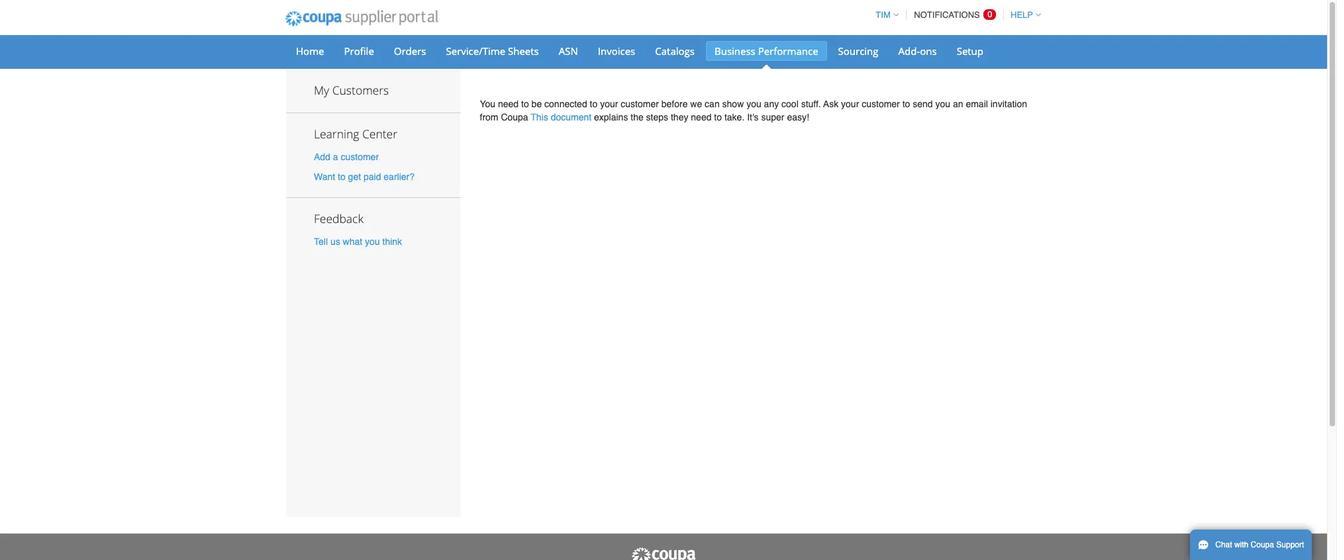 Task type: vqa. For each thing, say whether or not it's contained in the screenshot.
the topmost Coupa Supplier Portal image
yes



Task type: locate. For each thing, give the bounding box(es) containing it.
need right you
[[498, 99, 519, 109]]

asn link
[[550, 41, 587, 61]]

my
[[314, 82, 329, 98]]

0 vertical spatial coupa
[[501, 112, 528, 123]]

1 vertical spatial coupa supplier portal image
[[631, 547, 697, 560]]

0 horizontal spatial customer
[[341, 152, 379, 162]]

0 horizontal spatial coupa
[[501, 112, 528, 123]]

1 horizontal spatial coupa supplier portal image
[[631, 547, 697, 560]]

performance
[[758, 44, 818, 58]]

you left think
[[365, 236, 380, 247]]

you left the an
[[935, 99, 950, 109]]

from
[[480, 112, 498, 123]]

1 vertical spatial coupa
[[1251, 540, 1274, 550]]

cool
[[782, 99, 799, 109]]

with
[[1234, 540, 1249, 550]]

ons
[[920, 44, 937, 58]]

service/time sheets link
[[437, 41, 548, 61]]

need down we
[[691, 112, 712, 123]]

setup
[[957, 44, 984, 58]]

coupa supplier portal image
[[276, 2, 447, 35], [631, 547, 697, 560]]

need inside you need to be connected to your customer before we can show you any cool stuff.  ask your customer to send you an email invitation from coupa
[[498, 99, 519, 109]]

your up the explains
[[600, 99, 618, 109]]

tim link
[[870, 10, 899, 20]]

business performance link
[[706, 41, 827, 61]]

center
[[362, 126, 397, 142]]

1 horizontal spatial coupa
[[1251, 540, 1274, 550]]

it's
[[747, 112, 759, 123]]

1 horizontal spatial need
[[691, 112, 712, 123]]

send
[[913, 99, 933, 109]]

your right ask
[[841, 99, 859, 109]]

you need to be connected to your customer before we can show you any cool stuff.  ask your customer to send you an email invitation from coupa
[[480, 99, 1027, 123]]

0 horizontal spatial you
[[365, 236, 380, 247]]

sourcing link
[[830, 41, 887, 61]]

easy!
[[787, 112, 809, 123]]

notifications
[[914, 10, 980, 20]]

your
[[600, 99, 618, 109], [841, 99, 859, 109]]

customer up want to get paid earlier?
[[341, 152, 379, 162]]

steps
[[646, 112, 668, 123]]

connected
[[544, 99, 587, 109]]

invitation
[[991, 99, 1027, 109]]

you inside tell us what you think button
[[365, 236, 380, 247]]

0 vertical spatial need
[[498, 99, 519, 109]]

customer up the
[[621, 99, 659, 109]]

to
[[521, 99, 529, 109], [590, 99, 598, 109], [902, 99, 910, 109], [714, 112, 722, 123], [338, 171, 346, 182]]

profile link
[[335, 41, 383, 61]]

0 horizontal spatial need
[[498, 99, 519, 109]]

we
[[690, 99, 702, 109]]

explains
[[594, 112, 628, 123]]

super
[[761, 112, 785, 123]]

1 horizontal spatial your
[[841, 99, 859, 109]]

notifications 0
[[914, 9, 992, 20]]

coupa
[[501, 112, 528, 123], [1251, 540, 1274, 550]]

to left send
[[902, 99, 910, 109]]

want
[[314, 171, 335, 182]]

chat with coupa support button
[[1190, 530, 1312, 560]]

customer left send
[[862, 99, 900, 109]]

0
[[988, 9, 992, 19]]

navigation
[[870, 2, 1041, 28]]

0 horizontal spatial your
[[600, 99, 618, 109]]

sheets
[[508, 44, 539, 58]]

you up it's
[[746, 99, 761, 109]]

business
[[715, 44, 756, 58]]

to up the explains
[[590, 99, 598, 109]]

sourcing
[[838, 44, 879, 58]]

need
[[498, 99, 519, 109], [691, 112, 712, 123]]

to down can
[[714, 112, 722, 123]]

this
[[531, 112, 548, 123]]

coupa left this
[[501, 112, 528, 123]]

add-
[[898, 44, 920, 58]]

0 vertical spatial coupa supplier portal image
[[276, 2, 447, 35]]

learning center
[[314, 126, 397, 142]]

learning
[[314, 126, 359, 142]]

customer
[[621, 99, 659, 109], [862, 99, 900, 109], [341, 152, 379, 162]]

invoices
[[598, 44, 635, 58]]

add
[[314, 152, 330, 162]]

you
[[746, 99, 761, 109], [935, 99, 950, 109], [365, 236, 380, 247]]

coupa right with at the right bottom of page
[[1251, 540, 1274, 550]]

tim
[[876, 10, 891, 20]]

tell us what you think button
[[314, 235, 402, 248]]



Task type: describe. For each thing, give the bounding box(es) containing it.
earlier?
[[384, 171, 415, 182]]

get
[[348, 171, 361, 182]]

this document explains the steps they need to take. it's super easy!
[[531, 112, 809, 123]]

my customers
[[314, 82, 389, 98]]

1 horizontal spatial customer
[[621, 99, 659, 109]]

orders link
[[385, 41, 435, 61]]

what
[[343, 236, 362, 247]]

1 your from the left
[[600, 99, 618, 109]]

setup link
[[948, 41, 992, 61]]

0 horizontal spatial coupa supplier portal image
[[276, 2, 447, 35]]

business performance
[[715, 44, 818, 58]]

invoices link
[[589, 41, 644, 61]]

profile
[[344, 44, 374, 58]]

email
[[966, 99, 988, 109]]

before
[[661, 99, 688, 109]]

chat with coupa support
[[1215, 540, 1304, 550]]

catalogs
[[655, 44, 695, 58]]

home link
[[287, 41, 333, 61]]

document
[[551, 112, 592, 123]]

this document link
[[531, 112, 592, 123]]

service/time
[[446, 44, 505, 58]]

coupa inside chat with coupa support button
[[1251, 540, 1274, 550]]

navigation containing notifications 0
[[870, 2, 1041, 28]]

1 horizontal spatial you
[[746, 99, 761, 109]]

stuff.
[[801, 99, 821, 109]]

an
[[953, 99, 963, 109]]

be
[[532, 99, 542, 109]]

you
[[480, 99, 495, 109]]

help
[[1011, 10, 1033, 20]]

asn
[[559, 44, 578, 58]]

catalogs link
[[647, 41, 703, 61]]

orders
[[394, 44, 426, 58]]

support
[[1276, 540, 1304, 550]]

take.
[[725, 112, 745, 123]]

want to get paid earlier? link
[[314, 171, 415, 182]]

feedback
[[314, 210, 364, 226]]

2 horizontal spatial you
[[935, 99, 950, 109]]

chat
[[1215, 540, 1232, 550]]

coupa inside you need to be connected to your customer before we can show you any cool stuff.  ask your customer to send you an email invitation from coupa
[[501, 112, 528, 123]]

us
[[330, 236, 340, 247]]

2 horizontal spatial customer
[[862, 99, 900, 109]]

tell
[[314, 236, 328, 247]]

want to get paid earlier?
[[314, 171, 415, 182]]

home
[[296, 44, 324, 58]]

any
[[764, 99, 779, 109]]

to left get
[[338, 171, 346, 182]]

a
[[333, 152, 338, 162]]

add a customer
[[314, 152, 379, 162]]

add-ons link
[[890, 41, 946, 61]]

they
[[671, 112, 688, 123]]

can
[[705, 99, 720, 109]]

customers
[[332, 82, 389, 98]]

tell us what you think
[[314, 236, 402, 247]]

to left the be
[[521, 99, 529, 109]]

1 vertical spatial need
[[691, 112, 712, 123]]

ask
[[823, 99, 839, 109]]

the
[[631, 112, 644, 123]]

add-ons
[[898, 44, 937, 58]]

show
[[722, 99, 744, 109]]

2 your from the left
[[841, 99, 859, 109]]

service/time sheets
[[446, 44, 539, 58]]

think
[[382, 236, 402, 247]]

paid
[[364, 171, 381, 182]]

add a customer link
[[314, 152, 379, 162]]

help link
[[1005, 10, 1041, 20]]



